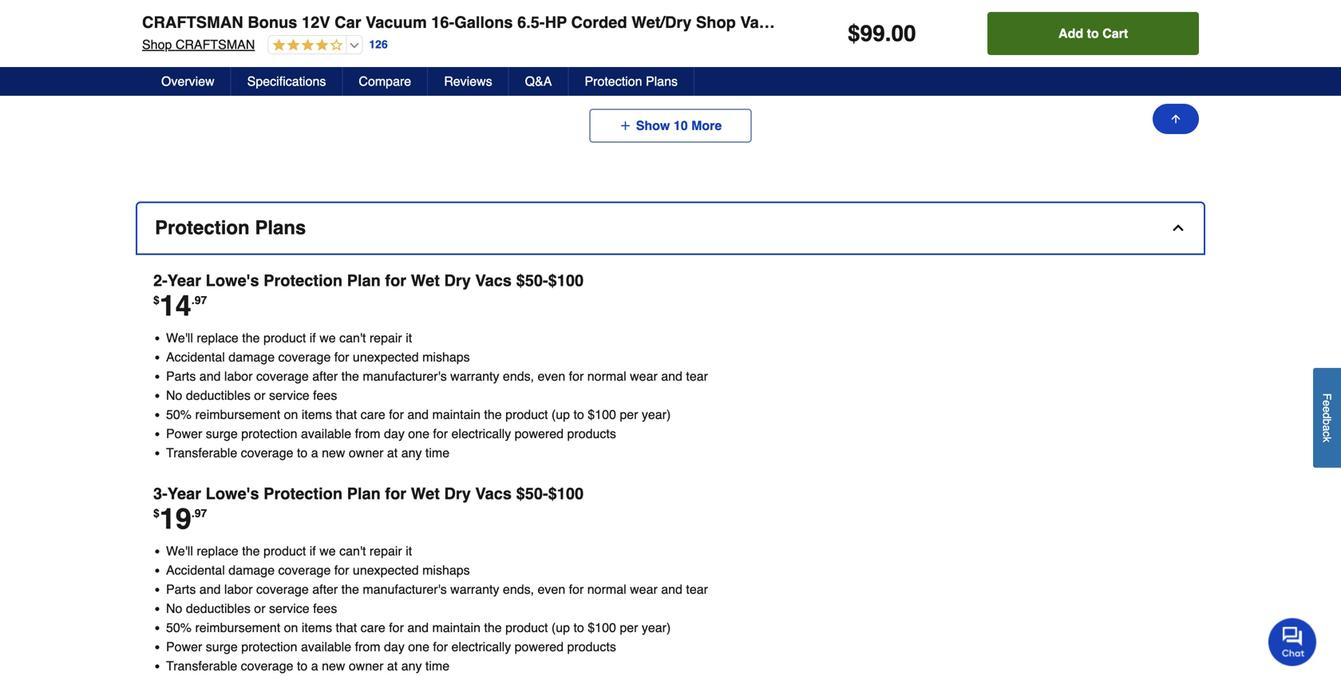 Task type: locate. For each thing, give the bounding box(es) containing it.
2 vertical spatial on
[[284, 620, 298, 635]]

we down 3-year lowe's protection plan for wet dry vacs $50-$100 $ 19 . 97
[[320, 544, 336, 558]]

to
[[1087, 26, 1099, 41], [574, 407, 584, 422], [297, 445, 308, 460], [574, 620, 584, 635], [297, 659, 308, 673]]

at
[[387, 445, 398, 460], [387, 659, 398, 673]]

0 vertical spatial if
[[310, 330, 316, 345]]

accidental down 19 at the left of page
[[166, 563, 225, 578]]

1 vertical spatial wear
[[630, 582, 658, 597]]

maintain for 19
[[432, 620, 481, 635]]

1 vertical spatial accidental
[[166, 563, 225, 578]]

it right is
[[188, 28, 196, 43]]

lowe's right 19 at the left of page
[[206, 485, 259, 503]]

pet
[[397, 28, 416, 43]]

1 items from the top
[[302, 407, 332, 422]]

accidental down 14
[[166, 350, 225, 364]]

1 mishaps from the top
[[422, 350, 470, 364]]

included
[[940, 13, 1006, 32]]

0 vertical spatial shop
[[696, 13, 736, 32]]

ends, for 19
[[503, 582, 534, 597]]

0 vertical spatial plans
[[646, 74, 678, 89]]

hp
[[545, 13, 567, 32]]

0 vertical spatial warranty
[[450, 369, 499, 384]]

1 products from the top
[[567, 426, 616, 441]]

$ down 3-
[[153, 507, 160, 520]]

for inside 2-year lowe's protection plan for wet dry vacs $50-$100 $ 14 . 97
[[385, 271, 406, 290]]

no for 19
[[166, 601, 182, 616]]

one for 14
[[408, 426, 430, 441]]

shop left is
[[142, 37, 172, 52]]

0 vertical spatial year
[[167, 271, 201, 290]]

vacs inside 3-year lowe's protection plan for wet dry vacs $50-$100 $ 19 . 97
[[475, 485, 512, 503]]

1 vertical spatial it
[[406, 330, 412, 345]]

0 vertical spatial from
[[355, 426, 381, 441]]

1 horizontal spatial plans
[[646, 74, 678, 89]]

available
[[301, 426, 351, 441], [301, 639, 351, 654]]

1 vertical spatial we'll replace the product if we can't repair it accidental damage coverage for unexpected mishaps parts and labor coverage after the manufacturer's warranty ends, even for normal wear and tear no deductibles or service fees 50% reimbursement on items that care for and maintain the product (up to $100 per year) power surge protection available from day one for electrically powered products transferable coverage to a new owner at any time
[[166, 544, 708, 673]]

no
[[166, 388, 182, 403], [166, 601, 182, 616]]

f e e d b a c k
[[1321, 394, 1334, 443]]

handling
[[340, 28, 393, 43]]

year
[[167, 271, 201, 290], [167, 485, 201, 503]]

plan inside 3-year lowe's protection plan for wet dry vacs $50-$100 $ 19 . 97
[[347, 485, 381, 503]]

2 items from the top
[[302, 620, 332, 635]]

1 if from the top
[[310, 330, 316, 345]]

2 care from the top
[[361, 620, 385, 635]]

we'll down 19 at the left of page
[[166, 544, 193, 558]]

plan for 19
[[347, 485, 381, 503]]

1 repair from the top
[[370, 330, 402, 345]]

can't
[[339, 330, 366, 345], [339, 544, 366, 558]]

0 vertical spatial transferable
[[166, 445, 237, 460]]

0 vertical spatial maintain
[[432, 407, 481, 422]]

0 vertical spatial power
[[166, 426, 202, 441]]

vacuum up 126
[[366, 13, 427, 32]]

power for 19
[[166, 639, 202, 654]]

products for 19
[[567, 639, 616, 654]]

new for 14
[[322, 445, 345, 460]]

1 accidental from the top
[[166, 350, 225, 364]]

(up for 19
[[552, 620, 570, 635]]

it down 2-year lowe's protection plan for wet dry vacs $50-$100 $ 14 . 97
[[406, 330, 412, 345]]

owner
[[349, 445, 384, 460], [349, 659, 384, 673]]

dry inside 3-year lowe's protection plan for wet dry vacs $50-$100 $ 19 . 97
[[444, 485, 471, 503]]

overview button
[[145, 67, 231, 96]]

4,
[[276, 52, 285, 65]]

protection
[[241, 426, 297, 441], [241, 639, 297, 654]]

1 we'll from the top
[[166, 330, 193, 345]]

e up d
[[1321, 400, 1334, 407]]

wet inside 2-year lowe's protection plan for wet dry vacs $50-$100 $ 14 . 97
[[411, 271, 440, 290]]

1 (up from the top
[[552, 407, 570, 422]]

it down 3-year lowe's protection plan for wet dry vacs $50-$100 $ 19 . 97
[[406, 544, 412, 558]]

1 horizontal spatial protection plans
[[585, 74, 678, 89]]

2 no from the top
[[166, 601, 182, 616]]

1 vertical spatial from
[[355, 639, 381, 654]]

parts
[[166, 369, 196, 384], [166, 582, 196, 597]]

0 horizontal spatial protection plans
[[155, 217, 306, 239]]

year) for 19
[[642, 620, 671, 635]]

damage
[[229, 350, 275, 364], [229, 563, 275, 578]]

unexpected down 2-year lowe's protection plan for wet dry vacs $50-$100 $ 14 . 97
[[353, 350, 419, 364]]

at for 19
[[387, 659, 398, 673]]

replace for 19
[[197, 544, 239, 558]]

0 vertical spatial (up
[[552, 407, 570, 422]]

per for 19
[[620, 620, 638, 635]]

0 vertical spatial or
[[254, 388, 265, 403]]

2 that from the top
[[336, 620, 357, 635]]

1 vertical spatial even
[[538, 582, 565, 597]]

1 year from the top
[[167, 271, 201, 290]]

vacs
[[475, 271, 512, 290], [475, 485, 512, 503]]

protection inside 3-year lowe's protection plan for wet dry vacs $50-$100 $ 19 . 97
[[264, 485, 343, 503]]

if for 19
[[310, 544, 316, 558]]

1 vertical spatial if
[[310, 544, 316, 558]]

0 vertical spatial can't
[[339, 330, 366, 345]]

maintain
[[432, 407, 481, 422], [432, 620, 481, 635]]

deductibles
[[186, 388, 251, 403], [186, 601, 251, 616]]

2 can't from the top
[[339, 544, 366, 558]]

$100
[[548, 271, 584, 290], [588, 407, 616, 422], [548, 485, 584, 503], [588, 620, 616, 635]]

. for 19
[[191, 507, 195, 520]]

0 vertical spatial normal
[[587, 369, 627, 384]]

products for 14
[[567, 426, 616, 441]]

1 50% from the top
[[166, 407, 192, 422]]

0 vertical spatial unexpected
[[353, 350, 419, 364]]

1 vertical spatial replace
[[197, 544, 239, 558]]

any
[[401, 445, 422, 460], [401, 659, 422, 673]]

day
[[384, 426, 405, 441], [384, 639, 405, 654]]

protection plans
[[585, 74, 678, 89], [155, 217, 306, 239]]

damage for 14
[[229, 350, 275, 364]]

1 labor from the top
[[224, 369, 253, 384]]

after for 14
[[312, 369, 338, 384]]

1 service from the top
[[269, 388, 310, 403]]

we'll for 19
[[166, 544, 193, 558]]

wet for 14
[[411, 271, 440, 290]]

2 we'll replace the product if we can't repair it accidental damage coverage for unexpected mishaps parts and labor coverage after the manufacturer's warranty ends, even for normal wear and tear no deductibles or service fees 50% reimbursement on items that care for and maintain the product (up to $100 per year) power surge protection available from day one for electrically powered products transferable coverage to a new owner at any time from the top
[[166, 544, 708, 673]]

2 or from the top
[[254, 601, 265, 616]]

2 vertical spatial it
[[406, 544, 412, 558]]

0 vertical spatial 50%
[[166, 407, 192, 422]]

1 transferable from the top
[[166, 445, 237, 460]]

2 accidental from the top
[[166, 563, 225, 578]]

1 vacuum from the left
[[366, 13, 427, 32]]

vacuum
[[366, 13, 427, 32], [740, 13, 802, 32]]

2 mishaps from the top
[[422, 563, 470, 578]]

. inside 3-year lowe's protection plan for wet dry vacs $50-$100 $ 19 . 97
[[191, 507, 195, 520]]

we down 2-year lowe's protection plan for wet dry vacs $50-$100 $ 14 . 97
[[320, 330, 336, 345]]

after
[[312, 369, 338, 384], [312, 582, 338, 597]]

$50- inside 3-year lowe's protection plan for wet dry vacs $50-$100 $ 19 . 97
[[516, 485, 548, 503]]

1 vertical spatial shop
[[142, 37, 172, 52]]

0 vertical spatial new
[[322, 445, 345, 460]]

1 vertical spatial electrically
[[452, 639, 511, 654]]

2 tear from the top
[[686, 582, 708, 597]]

1 vertical spatial a
[[311, 445, 318, 460]]

normal for 14
[[587, 369, 627, 384]]

2 even from the top
[[538, 582, 565, 597]]

0 vertical spatial per
[[620, 407, 638, 422]]

at for 14
[[387, 445, 398, 460]]

accidental for 14
[[166, 350, 225, 364]]

0 vertical spatial $
[[848, 21, 860, 46]]

2 vacs from the top
[[475, 485, 512, 503]]

if down 2-year lowe's protection plan for wet dry vacs $50-$100 $ 14 . 97
[[310, 330, 316, 345]]

parts down 19 at the left of page
[[166, 582, 196, 597]]

electrically
[[452, 426, 511, 441], [452, 639, 511, 654]]

2 vertical spatial .
[[191, 507, 195, 520]]

97 right 14
[[195, 294, 207, 307]]

1 at from the top
[[387, 445, 398, 460]]

$ for 14
[[153, 294, 160, 307]]

1 vertical spatial (up
[[552, 620, 570, 635]]

craftsman up trellz
[[176, 37, 255, 52]]

transferable for 14
[[166, 445, 237, 460]]

1 vacs from the top
[[475, 271, 512, 290]]

0 vertical spatial plan
[[347, 271, 381, 290]]

we'll
[[166, 330, 193, 345], [166, 544, 193, 558]]

reimbursement
[[195, 407, 280, 422], [195, 620, 280, 635]]

wet inside 3-year lowe's protection plan for wet dry vacs $50-$100 $ 19 . 97
[[411, 485, 440, 503]]

2 manufacturer's from the top
[[363, 582, 447, 597]]

year for 14
[[167, 271, 201, 290]]

protection plans button
[[569, 67, 695, 96], [137, 203, 1204, 253]]

on
[[206, 52, 218, 65], [284, 407, 298, 422], [284, 620, 298, 635]]

or
[[254, 388, 265, 403], [254, 601, 265, 616]]

1 vertical spatial owner
[[349, 659, 384, 673]]

vacs for 14
[[475, 271, 512, 290]]

2 $50- from the top
[[516, 485, 548, 503]]

products
[[567, 426, 616, 441], [567, 639, 616, 654]]

day for 19
[[384, 639, 405, 654]]

wet
[[411, 271, 440, 290], [411, 485, 440, 503]]

1 vertical spatial ends,
[[503, 582, 534, 597]]

one for 19
[[408, 639, 430, 654]]

1 vertical spatial $50-
[[516, 485, 548, 503]]

1 vertical spatial $
[[153, 294, 160, 307]]

fees
[[313, 388, 337, 403], [313, 601, 337, 616]]

1 from from the top
[[355, 426, 381, 441]]

1 after from the top
[[312, 369, 338, 384]]

1 vertical spatial time
[[426, 659, 450, 673]]

a
[[1321, 425, 1334, 431], [311, 445, 318, 460], [311, 659, 318, 673]]

2 new from the top
[[322, 659, 345, 673]]

2 reimbursement from the top
[[195, 620, 280, 635]]

labor for 19
[[224, 582, 253, 597]]

wear
[[630, 369, 658, 384], [630, 582, 658, 597]]

1 vertical spatial damage
[[229, 563, 275, 578]]

care
[[361, 407, 385, 422], [361, 620, 385, 635]]

1 plan from the top
[[347, 271, 381, 290]]

for
[[234, 28, 251, 43], [385, 271, 406, 290], [334, 350, 349, 364], [569, 369, 584, 384], [389, 407, 404, 422], [433, 426, 448, 441], [385, 485, 406, 503], [334, 563, 349, 578], [569, 582, 584, 597], [389, 620, 404, 635], [433, 639, 448, 654]]

50%
[[166, 407, 192, 422], [166, 620, 192, 635]]

unexpected down 3-year lowe's protection plan for wet dry vacs $50-$100 $ 19 . 97
[[353, 563, 419, 578]]

$50- for 14
[[516, 271, 548, 290]]

1 vertical spatial care
[[361, 620, 385, 635]]

2 maintain from the top
[[432, 620, 481, 635]]

$50-
[[516, 271, 548, 290], [516, 485, 548, 503]]

2 (up from the top
[[552, 620, 570, 635]]

0 vertical spatial service
[[269, 388, 310, 403]]

2 vacuum from the left
[[740, 13, 802, 32]]

1 protection from the top
[[241, 426, 297, 441]]

0 vertical spatial one
[[408, 426, 430, 441]]

repair
[[370, 330, 402, 345], [370, 544, 402, 558]]

dry inside 2-year lowe's protection plan for wet dry vacs $50-$100 $ 14 . 97
[[444, 271, 471, 290]]

1 warranty from the top
[[450, 369, 499, 384]]

if down 3-year lowe's protection plan for wet dry vacs $50-$100 $ 19 . 97
[[310, 544, 316, 558]]

2 plan from the top
[[347, 485, 381, 503]]

2 from from the top
[[355, 639, 381, 654]]

wet for 19
[[411, 485, 440, 503]]

1 vertical spatial repair
[[370, 544, 402, 558]]

powered for 19
[[515, 639, 564, 654]]

any for 14
[[401, 445, 422, 460]]

can't down 2-year lowe's protection plan for wet dry vacs $50-$100 $ 14 . 97
[[339, 330, 366, 345]]

items for 19
[[302, 620, 332, 635]]

craftsman bonus 12v car vacuum 16-gallons 6.5-hp corded wet/dry shop vacuum with accessories included
[[142, 13, 1006, 32]]

e
[[1321, 400, 1334, 407], [1321, 407, 1334, 413]]

0 vertical spatial electrically
[[452, 426, 511, 441]]

warranty for 14
[[450, 369, 499, 384]]

vacs inside 2-year lowe's protection plan for wet dry vacs $50-$100 $ 14 . 97
[[475, 271, 512, 290]]

0 vertical spatial we'll
[[166, 330, 193, 345]]

1 powered from the top
[[515, 426, 564, 441]]

fees for 14
[[313, 388, 337, 403]]

normal
[[587, 369, 627, 384], [587, 582, 627, 597]]

from for 19
[[355, 639, 381, 654]]

one
[[408, 426, 430, 441], [408, 639, 430, 654]]

manufacturer's for 19
[[363, 582, 447, 597]]

2 replace from the top
[[197, 544, 239, 558]]

year)
[[642, 407, 671, 422], [642, 620, 671, 635]]

owner for 14
[[349, 445, 384, 460]]

2 warranty from the top
[[450, 582, 499, 597]]

year inside 3-year lowe's protection plan for wet dry vacs $50-$100 $ 19 . 97
[[167, 485, 201, 503]]

1 vertical spatial one
[[408, 639, 430, 654]]

repair for 19
[[370, 544, 402, 558]]

0 vertical spatial owner
[[349, 445, 384, 460]]

1 vertical spatial at
[[387, 659, 398, 673]]

2 vertical spatial a
[[311, 659, 318, 673]]

1 vertical spatial fees
[[313, 601, 337, 616]]

1 vertical spatial new
[[322, 659, 345, 673]]

97 right 19 at the left of page
[[195, 507, 207, 520]]

powered
[[515, 426, 564, 441], [515, 639, 564, 654]]

we'll for 14
[[166, 330, 193, 345]]

2 50% from the top
[[166, 620, 192, 635]]

protection plans for the bottommost protection plans button
[[155, 217, 306, 239]]

1 vertical spatial items
[[302, 620, 332, 635]]

1 year) from the top
[[642, 407, 671, 422]]

2 day from the top
[[384, 639, 405, 654]]

1 vertical spatial plans
[[255, 217, 306, 239]]

2 lowe's from the top
[[206, 485, 259, 503]]

repair down 2-year lowe's protection plan for wet dry vacs $50-$100 $ 14 . 97
[[370, 330, 402, 345]]

wear for 14
[[630, 369, 658, 384]]

1 new from the top
[[322, 445, 345, 460]]

reviews
[[444, 74, 492, 89]]

1 one from the top
[[408, 426, 430, 441]]

tear
[[686, 369, 708, 384], [686, 582, 708, 597]]

2 time from the top
[[426, 659, 450, 673]]

1 vertical spatial plan
[[347, 485, 381, 503]]

1 $50- from the top
[[516, 271, 548, 290]]

parts down 14
[[166, 369, 196, 384]]

97 inside 2-year lowe's protection plan for wet dry vacs $50-$100 $ 14 . 97
[[195, 294, 207, 307]]

97 inside 3-year lowe's protection plan for wet dry vacs $50-$100 $ 19 . 97
[[195, 507, 207, 520]]

0 vertical spatial $50-
[[516, 271, 548, 290]]

6.5-
[[517, 13, 545, 32]]

1 vertical spatial warranty
[[450, 582, 499, 597]]

0 vertical spatial accidental
[[166, 350, 225, 364]]

lowe's inside 2-year lowe's protection plan for wet dry vacs $50-$100 $ 14 . 97
[[206, 271, 259, 290]]

1 manufacturer's from the top
[[363, 369, 447, 384]]

2 power from the top
[[166, 639, 202, 654]]

2 repair from the top
[[370, 544, 402, 558]]

0 vertical spatial after
[[312, 369, 338, 384]]

1 vertical spatial maintain
[[432, 620, 481, 635]]

repair down 3-year lowe's protection plan for wet dry vacs $50-$100 $ 19 . 97
[[370, 544, 402, 558]]

0 vertical spatial any
[[401, 445, 422, 460]]

1 vertical spatial dry
[[444, 485, 471, 503]]

shop right wet/dry on the top of page
[[696, 13, 736, 32]]

deductibles for 14
[[186, 388, 251, 403]]

2 we'll from the top
[[166, 544, 193, 558]]

99
[[860, 21, 885, 46]]

fees for 19
[[313, 601, 337, 616]]

0 horizontal spatial plans
[[255, 217, 306, 239]]

(up
[[552, 407, 570, 422], [552, 620, 570, 635]]

$ inside 3-year lowe's protection plan for wet dry vacs $50-$100 $ 19 . 97
[[153, 507, 160, 520]]

2 if from the top
[[310, 544, 316, 558]]

0 vertical spatial mishaps
[[422, 350, 470, 364]]

0 vertical spatial repair
[[370, 330, 402, 345]]

1 unexpected from the top
[[353, 350, 419, 364]]

0 vertical spatial tear
[[686, 369, 708, 384]]

1 wear from the top
[[630, 369, 658, 384]]

we'll down 14
[[166, 330, 193, 345]]

2 vertical spatial $
[[153, 507, 160, 520]]

1 vertical spatial power
[[166, 639, 202, 654]]

transferable
[[166, 445, 237, 460], [166, 659, 237, 673]]

0 vertical spatial damage
[[229, 350, 275, 364]]

ends,
[[503, 369, 534, 384], [503, 582, 534, 597]]

1 parts from the top
[[166, 369, 196, 384]]

craftsman up shop craftsman
[[142, 13, 243, 32]]

replace
[[197, 330, 239, 345], [197, 544, 239, 558]]

1 normal from the top
[[587, 369, 627, 384]]

per
[[620, 407, 638, 422], [620, 620, 638, 635]]

if
[[310, 330, 316, 345], [310, 544, 316, 558]]

vacuum left with
[[740, 13, 802, 32]]

lowe's right 14
[[206, 271, 259, 290]]

plan inside 2-year lowe's protection plan for wet dry vacs $50-$100 $ 14 . 97
[[347, 271, 381, 290]]

1 97 from the top
[[195, 294, 207, 307]]

that for 19
[[336, 620, 357, 635]]

1 lowe's from the top
[[206, 271, 259, 290]]

$ inside 2-year lowe's protection plan for wet dry vacs $50-$100 $ 14 . 97
[[153, 294, 160, 307]]

2 normal from the top
[[587, 582, 627, 597]]

1 day from the top
[[384, 426, 405, 441]]

1 vertical spatial year
[[167, 485, 201, 503]]

0 horizontal spatial vacuum
[[366, 13, 427, 32]]

2 any from the top
[[401, 659, 422, 673]]

1 vertical spatial wet
[[411, 485, 440, 503]]

2 damage from the top
[[229, 563, 275, 578]]

0 vertical spatial even
[[538, 369, 565, 384]]

2 at from the top
[[387, 659, 398, 673]]

we for 19
[[320, 544, 336, 558]]

1 replace from the top
[[197, 330, 239, 345]]

can't down 3-year lowe's protection plan for wet dry vacs $50-$100 $ 19 . 97
[[339, 544, 366, 558]]

car
[[335, 13, 361, 32]]

is
[[174, 28, 185, 43]]

maintain for 14
[[432, 407, 481, 422]]

1 care from the top
[[361, 407, 385, 422]]

craftsman
[[142, 13, 243, 32], [176, 37, 255, 52]]

plan
[[347, 271, 381, 290], [347, 485, 381, 503]]

$50- inside 2-year lowe's protection plan for wet dry vacs $50-$100 $ 14 . 97
[[516, 271, 548, 290]]

2 available from the top
[[301, 639, 351, 654]]

0 vertical spatial we'll replace the product if we can't repair it accidental damage coverage for unexpected mishaps parts and labor coverage after the manufacturer's warranty ends, even for normal wear and tear no deductibles or service fees 50% reimbursement on items that care for and maintain the product (up to $100 per year) power surge protection available from day one for electrically powered products transferable coverage to a new owner at any time
[[166, 330, 708, 460]]

2 service from the top
[[269, 601, 310, 616]]

1 vertical spatial day
[[384, 639, 405, 654]]

1 that from the top
[[336, 407, 357, 422]]

normal for 19
[[587, 582, 627, 597]]

1 time from the top
[[426, 445, 450, 460]]

2 unexpected from the top
[[353, 563, 419, 578]]

we'll replace the product if we can't repair it accidental damage coverage for unexpected mishaps parts and labor coverage after the manufacturer's warranty ends, even for normal wear and tear no deductibles or service fees 50% reimbursement on items that care for and maintain the product (up to $100 per year) power surge protection available from day one for electrically powered products transferable coverage to a new owner at any time
[[166, 330, 708, 460], [166, 544, 708, 673]]

that
[[336, 407, 357, 422], [336, 620, 357, 635]]

2 protection from the top
[[241, 639, 297, 654]]

tear for 19
[[686, 582, 708, 597]]

f e e d b a c k button
[[1313, 368, 1341, 468]]

1 vertical spatial transferable
[[166, 659, 237, 673]]

lowe's inside 3-year lowe's protection plan for wet dry vacs $50-$100 $ 19 . 97
[[206, 485, 259, 503]]

for inside is it good for indoor carpet handling pet hair? button
[[234, 28, 251, 43]]

1 e from the top
[[1321, 400, 1334, 407]]

. inside 2-year lowe's protection plan for wet dry vacs $50-$100 $ 14 . 97
[[191, 294, 195, 307]]

1 or from the top
[[254, 388, 265, 403]]

2 dry from the top
[[444, 485, 471, 503]]

1 no from the top
[[166, 388, 182, 403]]

1 vertical spatial any
[[401, 659, 422, 673]]

1 vertical spatial 50%
[[166, 620, 192, 635]]

accidental
[[166, 350, 225, 364], [166, 563, 225, 578]]

1 wet from the top
[[411, 271, 440, 290]]

0 vertical spatial year)
[[642, 407, 671, 422]]

1 even from the top
[[538, 369, 565, 384]]

0 vertical spatial at
[[387, 445, 398, 460]]

1 damage from the top
[[229, 350, 275, 364]]

2 products from the top
[[567, 639, 616, 654]]

1 vertical spatial tear
[[686, 582, 708, 597]]

e up b
[[1321, 407, 1334, 413]]

0 vertical spatial day
[[384, 426, 405, 441]]

1 per from the top
[[620, 407, 638, 422]]

2 97 from the top
[[195, 507, 207, 520]]

2 after from the top
[[312, 582, 338, 597]]

2 labor from the top
[[224, 582, 253, 597]]

2 per from the top
[[620, 620, 638, 635]]

97 for 19
[[195, 507, 207, 520]]

indoor
[[255, 28, 295, 43]]

is it good for indoor carpet handling pet hair? button
[[153, 13, 981, 46]]

1 horizontal spatial shop
[[696, 13, 736, 32]]

1 fees from the top
[[313, 388, 337, 403]]

2 fees from the top
[[313, 601, 337, 616]]

year inside 2-year lowe's protection plan for wet dry vacs $50-$100 $ 14 . 97
[[167, 271, 201, 290]]

available for 19
[[301, 639, 351, 654]]

1 owner from the top
[[349, 445, 384, 460]]

reimbursement for 19
[[195, 620, 280, 635]]

1 vertical spatial on
[[284, 407, 298, 422]]

2 wear from the top
[[630, 582, 658, 597]]

protection
[[585, 74, 642, 89], [155, 217, 250, 239], [264, 271, 343, 290], [264, 485, 343, 503]]

0 vertical spatial no
[[166, 388, 182, 403]]

1 vertical spatial service
[[269, 601, 310, 616]]

corded
[[571, 13, 627, 32]]

$ down 2-
[[153, 294, 160, 307]]

time
[[426, 445, 450, 460], [426, 659, 450, 673]]

d
[[1321, 413, 1334, 419]]

2 deductibles from the top
[[186, 601, 251, 616]]

cart
[[1103, 26, 1128, 41]]

0 vertical spatial parts
[[166, 369, 196, 384]]

97 for 14
[[195, 294, 207, 307]]

2 year from the top
[[167, 485, 201, 503]]

1 vertical spatial year)
[[642, 620, 671, 635]]

0 vertical spatial protection
[[241, 426, 297, 441]]

1 we'll replace the product if we can't repair it accidental damage coverage for unexpected mishaps parts and labor coverage after the manufacturer's warranty ends, even for normal wear and tear no deductibles or service fees 50% reimbursement on items that care for and maintain the product (up to $100 per year) power surge protection available from day one for electrically powered products transferable coverage to a new owner at any time from the top
[[166, 330, 708, 460]]

1 vertical spatial after
[[312, 582, 338, 597]]

per for 14
[[620, 407, 638, 422]]

1 vertical spatial per
[[620, 620, 638, 635]]

2 wet from the top
[[411, 485, 440, 503]]

1 vertical spatial 97
[[195, 507, 207, 520]]

0 vertical spatial fees
[[313, 388, 337, 403]]

on for 14
[[284, 407, 298, 422]]

accidental for 19
[[166, 563, 225, 578]]

dry
[[444, 271, 471, 290], [444, 485, 471, 503]]

1 reimbursement from the top
[[195, 407, 280, 422]]

$ right with
[[848, 21, 860, 46]]

tear for 14
[[686, 369, 708, 384]]

0 vertical spatial replace
[[197, 330, 239, 345]]

0 vertical spatial wet
[[411, 271, 440, 290]]



Task type: vqa. For each thing, say whether or not it's contained in the screenshot.
2nd Artificial from left
no



Task type: describe. For each thing, give the bounding box(es) containing it.
any for 19
[[401, 659, 422, 673]]

14
[[160, 289, 191, 322]]

or for 14
[[254, 388, 265, 403]]

care for 19
[[361, 620, 385, 635]]

1
[[1165, 12, 1174, 30]]

unexpected for 19
[[353, 563, 419, 578]]

plans for the bottommost protection plans button
[[255, 217, 306, 239]]

owner for 19
[[349, 659, 384, 673]]

after for 19
[[312, 582, 338, 597]]

deductibles for 19
[[186, 601, 251, 616]]

add to cart button
[[988, 12, 1199, 55]]

hair?
[[420, 28, 451, 43]]

0 vertical spatial protection plans button
[[569, 67, 695, 96]]

10
[[674, 118, 688, 133]]

a inside f e e d b a c k button
[[1321, 425, 1334, 431]]

mishaps for 19
[[422, 563, 470, 578]]

$100 inside 2-year lowe's protection plan for wet dry vacs $50-$100 $ 14 . 97
[[548, 271, 584, 290]]

0 vertical spatial on
[[206, 52, 218, 65]]

it inside is it good for indoor carpet handling pet hair? button
[[188, 28, 196, 43]]

unexpected for 14
[[353, 350, 419, 364]]

2 e from the top
[[1321, 407, 1334, 413]]

lowe's for 14
[[206, 271, 259, 290]]

show
[[636, 118, 670, 133]]

year) for 14
[[642, 407, 671, 422]]

electrically for 14
[[452, 426, 511, 441]]

can't for 19
[[339, 544, 366, 558]]

wear for 19
[[630, 582, 658, 597]]

compare button
[[343, 67, 428, 96]]

trellz on december 4, 2022
[[176, 52, 313, 65]]

for inside 3-year lowe's protection plan for wet dry vacs $50-$100 $ 19 . 97
[[385, 485, 406, 503]]

0 vertical spatial craftsman
[[142, 13, 243, 32]]

mishaps for 14
[[422, 350, 470, 364]]

$ 99 . 00
[[848, 21, 916, 46]]

with
[[806, 13, 838, 32]]

we'll replace the product if we can't repair it accidental damage coverage for unexpected mishaps parts and labor coverage after the manufacturer's warranty ends, even for normal wear and tear no deductibles or service fees 50% reimbursement on items that care for and maintain the product (up to $100 per year) power surge protection available from day one for electrically powered products transferable coverage to a new owner at any time for 19
[[166, 544, 708, 673]]

3-year lowe's protection plan for wet dry vacs $50-$100 $ 19 . 97
[[153, 485, 584, 536]]

can't for 14
[[339, 330, 366, 345]]

add to cart
[[1059, 26, 1128, 41]]

wet/dry
[[632, 13, 692, 32]]

time for 19
[[426, 659, 450, 673]]

2-
[[153, 271, 168, 290]]

a for 19
[[311, 659, 318, 673]]

protection plans for topmost protection plans button
[[585, 74, 678, 89]]

chevron up image
[[1170, 220, 1186, 236]]

. for 14
[[191, 294, 195, 307]]

plans for topmost protection plans button
[[646, 74, 678, 89]]

2-year lowe's protection plan for wet dry vacs $50-$100 $ 14 . 97
[[153, 271, 584, 322]]

0 horizontal spatial shop
[[142, 37, 172, 52]]

dry for 14
[[444, 271, 471, 290]]

protection for 14
[[241, 426, 297, 441]]

lowe's for 19
[[206, 485, 259, 503]]

b
[[1321, 419, 1334, 425]]

powered for 14
[[515, 426, 564, 441]]

we for 14
[[320, 330, 336, 345]]

(up for 14
[[552, 407, 570, 422]]

50% for 14
[[166, 407, 192, 422]]

day for 14
[[384, 426, 405, 441]]

from for 14
[[355, 426, 381, 441]]

2022
[[288, 52, 313, 65]]

3-
[[153, 485, 168, 503]]

arrow up image
[[1170, 113, 1182, 125]]

we'll replace the product if we can't repair it accidental damage coverage for unexpected mishaps parts and labor coverage after the manufacturer's warranty ends, even for normal wear and tear no deductibles or service fees 50% reimbursement on items that care for and maintain the product (up to $100 per year) power surge protection available from day one for electrically powered products transferable coverage to a new owner at any time for 14
[[166, 330, 708, 460]]

shop craftsman
[[142, 37, 255, 52]]

items for 14
[[302, 407, 332, 422]]

specifications button
[[231, 67, 343, 96]]

chat invite button image
[[1269, 618, 1317, 666]]

more
[[691, 118, 722, 133]]

c
[[1321, 431, 1334, 437]]

show 10 more
[[636, 118, 722, 133]]

available for 14
[[301, 426, 351, 441]]

to inside button
[[1087, 26, 1099, 41]]

1 vertical spatial craftsman
[[176, 37, 255, 52]]

gallons
[[454, 13, 513, 32]]

dry for 19
[[444, 485, 471, 503]]

protection inside 2-year lowe's protection plan for wet dry vacs $50-$100 $ 14 . 97
[[264, 271, 343, 290]]

trellz's question on december 4, 2022 element
[[153, 12, 1188, 83]]

care for 14
[[361, 407, 385, 422]]

parts for 14
[[166, 369, 196, 384]]

4.2 stars image
[[269, 38, 343, 53]]

k
[[1321, 437, 1334, 443]]

reimbursement for 14
[[195, 407, 280, 422]]

overview
[[161, 74, 215, 89]]

00
[[891, 21, 916, 46]]

protection for 19
[[241, 639, 297, 654]]

$50- for 19
[[516, 485, 548, 503]]

manufacturer's for 14
[[363, 369, 447, 384]]

accessories
[[842, 13, 936, 32]]

q&a
[[525, 74, 552, 89]]

16-
[[431, 13, 454, 32]]

reviews button
[[428, 67, 509, 96]]

bonus
[[248, 13, 297, 32]]

ends, for 14
[[503, 369, 534, 384]]

compare
[[359, 74, 411, 89]]

q&a button
[[509, 67, 569, 96]]

specifications
[[247, 74, 326, 89]]

on for 19
[[284, 620, 298, 635]]

1 vertical spatial protection plans button
[[137, 203, 1204, 253]]

a for 14
[[311, 445, 318, 460]]

surge for 14
[[206, 426, 238, 441]]

0 vertical spatial .
[[885, 21, 891, 46]]

damage for 19
[[229, 563, 275, 578]]

parts for 19
[[166, 582, 196, 597]]

service for 19
[[269, 601, 310, 616]]

add
[[1059, 26, 1084, 41]]

plan for 14
[[347, 271, 381, 290]]

$ for 19
[[153, 507, 160, 520]]

f
[[1321, 394, 1334, 400]]

year for 19
[[167, 485, 201, 503]]

replace for 14
[[197, 330, 239, 345]]

surge for 19
[[206, 639, 238, 654]]

it for 19
[[406, 544, 412, 558]]

warranty for 19
[[450, 582, 499, 597]]

plus image
[[619, 119, 632, 132]]

12v
[[302, 13, 330, 32]]

electrically for 19
[[452, 639, 511, 654]]

even for 14
[[538, 369, 565, 384]]

that for 14
[[336, 407, 357, 422]]

126
[[369, 38, 388, 51]]

$100 inside 3-year lowe's protection plan for wet dry vacs $50-$100 $ 19 . 97
[[548, 485, 584, 503]]

is it good for indoor carpet handling pet hair?
[[174, 28, 451, 43]]

no for 14
[[166, 388, 182, 403]]

labor for 14
[[224, 369, 253, 384]]

or for 19
[[254, 601, 265, 616]]

50% for 19
[[166, 620, 192, 635]]

new for 19
[[322, 659, 345, 673]]

carpet
[[298, 28, 337, 43]]

19
[[160, 502, 191, 536]]

trellz
[[176, 52, 203, 65]]

good
[[200, 28, 231, 43]]

december
[[221, 52, 273, 65]]

repair for 14
[[370, 330, 402, 345]]

time for 14
[[426, 445, 450, 460]]



